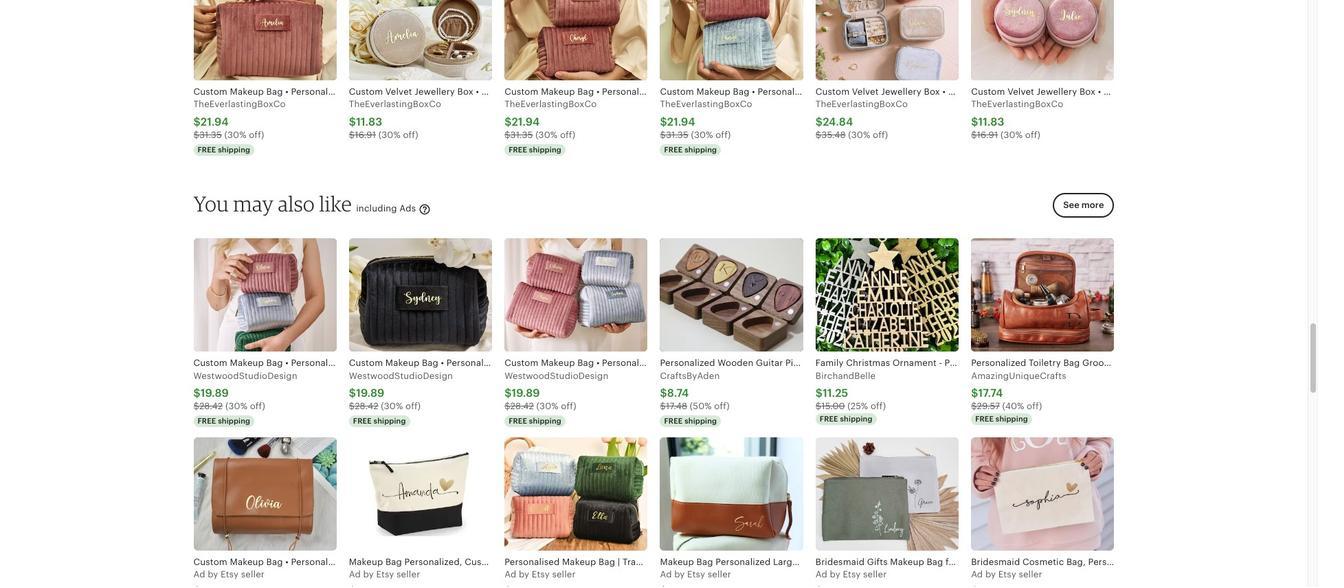 Task type: describe. For each thing, give the bounding box(es) containing it.
you
[[193, 191, 229, 217]]

16.91 for custom velvet jewellery box • bridesmaid gifts with permanent name | wedding gift | travel jewelry box | birthday gift | gift for her image
[[355, 130, 376, 140]]

a for bridesmaid gifts makeup bag for her | coworker christmas gifts | anniversary gift for her | custom birth flower cosmetic bag | wedding gift "image"
[[816, 570, 822, 580]]

personalized toiletry bag groomsman gift for him engraved dopp bag leather dopp kit boyfriend gift for men for dad christmas gift for him image
[[971, 238, 1115, 352]]

etsy for makeup bag personalized large makeup bag leather, personalized cosmetic bag with name, personalized gift for her | gift for bridesmaid 'image'
[[687, 570, 705, 580]]

shipping for 'personalized toiletry bag groomsman gift for him engraved dopp bag leather dopp kit boyfriend gift for men for dad christmas gift for him' image
[[996, 415, 1028, 423]]

amazinguniquecrafts $ 17.74 $ 29.57 (40% off) free shipping
[[971, 371, 1067, 423]]

b for bridesmaid cosmetic bag, personalized makeup bag, bridesmaid gift, make up bag (br036) image
[[986, 570, 991, 580]]

makeup bag personalized large makeup bag leather, personalized cosmetic bag with name, personalized gift for her | gift for bridesmaid image
[[660, 438, 803, 551]]

seller for makeup bag personalized large makeup bag leather, personalized cosmetic bag with name, personalized gift for her | gift for bridesmaid 'image'
[[708, 570, 731, 580]]

b for personalised makeup bag | travel toiletry bag | bridesmaid bag | bridesmaid proposal | cosmetic bag | wedding gift | christmas gift image
[[519, 570, 525, 580]]

21.94 for custom makeup bag • personalised bridesmaid gifts • wedding gift • travel toiletry bag • cosmetic bag • birthday gift • christmas gift image
[[201, 115, 229, 128]]

also
[[278, 191, 315, 217]]

custom velvet jewellery box • bridesmaid gifts with permanent name | wedding gift | travel jewelry box | birthday gift | watch storage image
[[816, 0, 959, 81]]

a for makeup bag personalized, custom makeup bag, personalized bag, bag bridesmaid, custom toiletry bag, customized makeup bag, wedding gift "image"
[[349, 570, 355, 580]]

1 19.89 from the left
[[201, 387, 229, 400]]

theeverlastingboxco $ 21.94 $ 31.35 (30% off) free shipping for custom makeup bag • personalised bridesmaid gifts • wedding gift • travel toiletry bag • cosmetic bag • birthday gift • gift for her image
[[660, 99, 752, 154]]

d for makeup bag personalized large makeup bag leather, personalized cosmetic bag with name, personalized gift for her | gift for bridesmaid 'image'
[[666, 570, 672, 580]]

theeverlastingboxco $ 24.84 $ 35.48 (30% off)
[[816, 99, 908, 140]]

6 theeverlastingboxco from the left
[[971, 99, 1064, 110]]

bridesmaid cosmetic bag, personalized makeup bag, bridesmaid gift, make up bag (br036) image
[[971, 438, 1115, 551]]

1 westwoodstudiodesign $ 19.89 $ 28.42 (30% off) free shipping from the left
[[193, 371, 297, 425]]

etsy for makeup bag personalized, custom makeup bag, personalized bag, bag bridesmaid, custom toiletry bag, customized makeup bag, wedding gift "image"
[[376, 570, 394, 580]]

y for makeup bag personalized, custom makeup bag, personalized bag, bag bridesmaid, custom toiletry bag, customized makeup bag, wedding gift "image"
[[369, 570, 374, 580]]

theeverlastingboxco $ 21.94 $ 31.35 (30% off) free shipping for "custom makeup bag • personalised bridesmaid gifts • wedding gift • travel toiletry bag • cosmetic bag • birthday gift gift for her gift bag" image
[[505, 99, 597, 154]]

d for custom makeup bag • personalized christmas gift • leather toiletry bag • bridesmaid gifts • wedding gift • cute cosmetic bag • birthday gift image
[[199, 570, 205, 580]]

may
[[233, 191, 274, 217]]

29.57
[[977, 401, 1000, 412]]

y for bridesmaid cosmetic bag, personalized makeup bag, bridesmaid gift, make up bag (br036) image
[[991, 570, 996, 580]]

free for "custom makeup bag • personalised bridesmaid gifts • wedding gift • travel toiletry bag • cosmetic bag • birthday gift gift for her gift bag" image
[[509, 146, 527, 154]]

including
[[356, 204, 397, 214]]

a d b y etsy seller for personalised makeup bag | travel toiletry bag | bridesmaid bag | bridesmaid proposal | cosmetic bag | wedding gift | christmas gift image
[[505, 570, 576, 580]]

(40%
[[1003, 401, 1025, 412]]

like
[[319, 191, 352, 217]]

17.48
[[666, 401, 687, 412]]

11.83 for the custom velvet jewellery box • bridesmaid gifts with permanent name | wedding gift | travel jewelry box | birthday gift | holiday gift image
[[978, 115, 1005, 128]]

etsy for custom makeup bag • personalized christmas gift • leather toiletry bag • bridesmaid gifts • wedding gift • cute cosmetic bag • birthday gift image
[[221, 570, 239, 580]]

31.35 for custom makeup bag • personalised bridesmaid gifts • wedding gift • travel toiletry bag • cosmetic bag • birthday gift • gift for her image
[[666, 130, 689, 140]]

family christmas ornament - personalized ornament with names - christmas tree ornament image
[[816, 238, 959, 352]]

birchandbelle $ 11.25 $ 15.00 (25% off) free shipping
[[816, 371, 886, 423]]

b for makeup bag personalized, custom makeup bag, personalized bag, bag bridesmaid, custom toiletry bag, customized makeup bag, wedding gift "image"
[[363, 570, 369, 580]]

8.74
[[667, 387, 689, 400]]

11.25
[[823, 387, 848, 400]]

(25%
[[848, 401, 868, 412]]

31.35 for "custom makeup bag • personalised bridesmaid gifts • wedding gift • travel toiletry bag • cosmetic bag • birthday gift gift for her gift bag" image
[[510, 130, 533, 140]]

d for makeup bag personalized, custom makeup bag, personalized bag, bag bridesmaid, custom toiletry bag, customized makeup bag, wedding gift "image"
[[355, 570, 361, 580]]

off) inside craftsbyaden $ 8.74 $ 17.48 (50% off) free shipping
[[714, 401, 730, 412]]

(50%
[[690, 401, 712, 412]]

shipping for custom makeup bag • personalised bridesmaid gifts • wedding gift • travel toiletry bag • cosmetic bag • birthday gift • christmas gift image
[[218, 146, 250, 154]]

a for custom makeup bag • personalized christmas gift • leather toiletry bag • bridesmaid gifts • wedding gift • cute cosmetic bag • birthday gift image
[[193, 570, 200, 580]]

you may also like including ads
[[193, 191, 419, 217]]

a for makeup bag personalized large makeup bag leather, personalized cosmetic bag with name, personalized gift for her | gift for bridesmaid 'image'
[[660, 570, 666, 580]]

(30% inside theeverlastingboxco $ 24.84 $ 35.48 (30% off)
[[848, 130, 871, 140]]

y for makeup bag personalized large makeup bag leather, personalized cosmetic bag with name, personalized gift for her | gift for bridesmaid 'image'
[[680, 570, 685, 580]]

off) inside theeverlastingboxco $ 24.84 $ 35.48 (30% off)
[[873, 130, 888, 140]]

21.94 for custom makeup bag • personalised bridesmaid gifts • wedding gift • travel toiletry bag • cosmetic bag • birthday gift • gift for her image
[[667, 115, 695, 128]]

see more link
[[1049, 193, 1115, 226]]

2 28.42 from the left
[[355, 401, 379, 412]]

1 theeverlastingboxco from the left
[[193, 99, 286, 110]]

free for 'personalized toiletry bag groomsman gift for him engraved dopp bag leather dopp kit boyfriend gift for men for dad christmas gift for him' image
[[975, 415, 994, 423]]

5 theeverlastingboxco from the left
[[816, 99, 908, 110]]

etsy for personalised makeup bag | travel toiletry bag | bridesmaid bag | bridesmaid proposal | cosmetic bag | wedding gift | christmas gift image
[[532, 570, 550, 580]]

theeverlastingboxco $ 11.83 $ 16.91 (30% off) for custom velvet jewellery box • bridesmaid gifts with permanent name | wedding gift | travel jewelry box | birthday gift | gift for her image
[[349, 99, 441, 140]]

d for personalised makeup bag | travel toiletry bag | bridesmaid bag | bridesmaid proposal | cosmetic bag | wedding gift | christmas gift image
[[511, 570, 516, 580]]

shipping for custom makeup bag • personalised bridesmaid gifts • wedding gift • travel toiletry bag • cosmetic bag • birthday gift • gift for her image
[[685, 146, 717, 154]]

3 westwoodstudiodesign from the left
[[505, 371, 609, 381]]

makeup bag personalized, custom makeup bag, personalized bag, bag bridesmaid, custom toiletry bag, customized makeup bag, wedding gift image
[[349, 438, 492, 551]]

custom makeup bag • personalized christmas gift • leather toiletry bag • bridesmaid gifts • wedding gift • cute cosmetic bag • birthday gift image
[[193, 438, 337, 551]]

15.00
[[822, 401, 845, 412]]

2 theeverlastingboxco from the left
[[349, 99, 441, 110]]



Task type: vqa. For each thing, say whether or not it's contained in the screenshot.
the middle the to
no



Task type: locate. For each thing, give the bounding box(es) containing it.
4 y from the left
[[680, 570, 685, 580]]

2 horizontal spatial 21.94
[[667, 115, 695, 128]]

4 seller from the left
[[708, 570, 731, 580]]

westwoodstudiodesign $ 19.89 $ 28.42 (30% off) free shipping
[[193, 371, 297, 425], [349, 371, 453, 425], [505, 371, 609, 425]]

2 theeverlastingboxco $ 21.94 $ 31.35 (30% off) free shipping from the left
[[505, 99, 597, 154]]

see
[[1064, 200, 1080, 210]]

a d b y etsy seller for makeup bag personalized, custom makeup bag, personalized bag, bag bridesmaid, custom toiletry bag, customized makeup bag, wedding gift "image"
[[349, 570, 420, 580]]

2 b from the left
[[363, 570, 369, 580]]

seller for custom makeup bag • personalized christmas gift • leather toiletry bag • bridesmaid gifts • wedding gift • cute cosmetic bag • birthday gift image
[[241, 570, 265, 580]]

free inside birchandbelle $ 11.25 $ 15.00 (25% off) free shipping
[[820, 415, 838, 423]]

2 horizontal spatial 31.35
[[666, 130, 689, 140]]

35.48
[[822, 130, 846, 140]]

24.84
[[823, 115, 853, 128]]

1 horizontal spatial 21.94
[[512, 115, 540, 128]]

theeverlastingboxco $ 11.83 $ 16.91 (30% off)
[[349, 99, 441, 140], [971, 99, 1064, 140]]

free inside craftsbyaden $ 8.74 $ 17.48 (50% off) free shipping
[[664, 417, 683, 425]]

1 theeverlastingboxco $ 21.94 $ 31.35 (30% off) free shipping from the left
[[193, 99, 286, 154]]

birchandbelle
[[816, 371, 876, 381]]

craftsbyaden
[[660, 371, 720, 381]]

2 11.83 from the left
[[978, 115, 1005, 128]]

6 etsy from the left
[[999, 570, 1016, 580]]

4 theeverlastingboxco from the left
[[660, 99, 752, 110]]

6 d from the left
[[977, 570, 983, 580]]

2 horizontal spatial 19.89
[[512, 387, 540, 400]]

1 horizontal spatial 11.83
[[978, 115, 1005, 128]]

5 y from the left
[[836, 570, 841, 580]]

a for bridesmaid cosmetic bag, personalized makeup bag, bridesmaid gift, make up bag (br036) image
[[971, 570, 978, 580]]

11.83 for custom velvet jewellery box • bridesmaid gifts with permanent name | wedding gift | travel jewelry box | birthday gift | gift for her image
[[356, 115, 382, 128]]

1 a from the left
[[193, 570, 200, 580]]

0 horizontal spatial westwoodstudiodesign $ 19.89 $ 28.42 (30% off) free shipping
[[193, 371, 297, 425]]

2 31.35 from the left
[[510, 130, 533, 140]]

shipping for "custom makeup bag • personalised bridesmaid gifts • wedding gift • travel toiletry bag • cosmetic bag • birthday gift gift for her gift bag" image
[[529, 146, 562, 154]]

personalized wooden guitar picks box,custom engraved guitar pick box storage,guitar plectrum organizer,music gift for guitarist musician image
[[660, 238, 803, 352]]

b for custom makeup bag • personalized christmas gift • leather toiletry bag • bridesmaid gifts • wedding gift • cute cosmetic bag • birthday gift image
[[208, 570, 214, 580]]

3 westwoodstudiodesign $ 19.89 $ 28.42 (30% off) free shipping from the left
[[505, 371, 609, 425]]

6 a from the left
[[971, 570, 978, 580]]

1 a d b y etsy seller from the left
[[193, 570, 265, 580]]

see more button
[[1053, 193, 1115, 218]]

5 seller from the left
[[863, 570, 887, 580]]

1 21.94 from the left
[[201, 115, 229, 128]]

etsy for bridesmaid gifts makeup bag for her | coworker christmas gifts | anniversary gift for her | custom birth flower cosmetic bag | wedding gift "image"
[[843, 570, 861, 580]]

$
[[193, 115, 201, 128], [349, 115, 356, 128], [505, 115, 512, 128], [660, 115, 667, 128], [816, 115, 823, 128], [971, 115, 978, 128], [193, 130, 199, 140], [349, 130, 355, 140], [505, 130, 510, 140], [660, 130, 666, 140], [816, 130, 822, 140], [971, 130, 977, 140], [193, 387, 201, 400], [349, 387, 356, 400], [505, 387, 512, 400], [660, 387, 667, 400], [816, 387, 823, 400], [971, 387, 978, 400], [193, 401, 199, 412], [349, 401, 355, 412], [505, 401, 510, 412], [660, 401, 666, 412], [816, 401, 822, 412], [971, 401, 977, 412]]

3 a from the left
[[505, 570, 511, 580]]

1 d from the left
[[199, 570, 205, 580]]

ads
[[400, 204, 416, 214]]

2 y from the left
[[369, 570, 374, 580]]

2 16.91 from the left
[[977, 130, 998, 140]]

b for makeup bag personalized large makeup bag leather, personalized cosmetic bag with name, personalized gift for her | gift for bridesmaid 'image'
[[674, 570, 680, 580]]

westwoodstudiodesign
[[193, 371, 297, 381], [349, 371, 453, 381], [505, 371, 609, 381]]

3 21.94 from the left
[[667, 115, 695, 128]]

11.83
[[356, 115, 382, 128], [978, 115, 1005, 128]]

2 horizontal spatial westwoodstudiodesign
[[505, 371, 609, 381]]

free for custom makeup bag • personalised bridesmaid gifts • wedding gift • travel toiletry bag • cosmetic bag • birthday gift • gift for her image
[[664, 146, 683, 154]]

personalised makeup bag | travel toiletry bag | bridesmaid bag | bridesmaid proposal | cosmetic bag | wedding gift | christmas gift image
[[505, 438, 648, 551]]

1 westwoodstudiodesign from the left
[[193, 371, 297, 381]]

1 horizontal spatial theeverlastingboxco $ 11.83 $ 16.91 (30% off)
[[971, 99, 1064, 140]]

3 custom makeup bag • personalised bridesmaid gifts • wedding gift • travel toiletry bag • cosmetic bag • birthday gift • wedding favors image from the left
[[505, 238, 648, 352]]

theeverlastingboxco $ 21.94 $ 31.35 (30% off) free shipping
[[193, 99, 286, 154], [505, 99, 597, 154], [660, 99, 752, 154]]

off) inside birchandbelle $ 11.25 $ 15.00 (25% off) free shipping
[[871, 401, 886, 412]]

1 b from the left
[[208, 570, 214, 580]]

1 31.35 from the left
[[199, 130, 222, 140]]

17.74
[[978, 387, 1003, 400]]

0 horizontal spatial 16.91
[[355, 130, 376, 140]]

more
[[1082, 200, 1104, 210]]

0 horizontal spatial custom makeup bag • personalised bridesmaid gifts • wedding gift • travel toiletry bag • cosmetic bag • birthday gift • wedding favors image
[[193, 238, 337, 352]]

2 horizontal spatial theeverlastingboxco $ 21.94 $ 31.35 (30% off) free shipping
[[660, 99, 752, 154]]

1 horizontal spatial custom makeup bag • personalised bridesmaid gifts • wedding gift • travel toiletry bag • cosmetic bag • birthday gift • wedding favors image
[[349, 238, 492, 352]]

2 horizontal spatial 28.42
[[510, 401, 534, 412]]

4 d from the left
[[666, 570, 672, 580]]

3 etsy from the left
[[532, 570, 550, 580]]

3 a d b y etsy seller from the left
[[505, 570, 576, 580]]

2 a d b y etsy seller from the left
[[349, 570, 420, 580]]

a
[[193, 570, 200, 580], [349, 570, 355, 580], [505, 570, 511, 580], [660, 570, 666, 580], [816, 570, 822, 580], [971, 570, 978, 580]]

19.89
[[201, 387, 229, 400], [356, 387, 384, 400], [512, 387, 540, 400]]

y for bridesmaid gifts makeup bag for her | coworker christmas gifts | anniversary gift for her | custom birth flower cosmetic bag | wedding gift "image"
[[836, 570, 841, 580]]

2 a from the left
[[349, 570, 355, 580]]

4 a d b y etsy seller from the left
[[660, 570, 731, 580]]

28.42
[[199, 401, 223, 412], [355, 401, 379, 412], [510, 401, 534, 412]]

2 21.94 from the left
[[512, 115, 540, 128]]

craftsbyaden $ 8.74 $ 17.48 (50% off) free shipping
[[660, 371, 730, 425]]

a for personalised makeup bag | travel toiletry bag | bridesmaid bag | bridesmaid proposal | cosmetic bag | wedding gift | christmas gift image
[[505, 570, 511, 580]]

etsy
[[221, 570, 239, 580], [376, 570, 394, 580], [532, 570, 550, 580], [687, 570, 705, 580], [843, 570, 861, 580], [999, 570, 1016, 580]]

3 d from the left
[[511, 570, 516, 580]]

b for bridesmaid gifts makeup bag for her | coworker christmas gifts | anniversary gift for her | custom birth flower cosmetic bag | wedding gift "image"
[[830, 570, 836, 580]]

4 a from the left
[[660, 570, 666, 580]]

2 19.89 from the left
[[356, 387, 384, 400]]

shipping inside amazinguniquecrafts $ 17.74 $ 29.57 (40% off) free shipping
[[996, 415, 1028, 423]]

shipping
[[218, 146, 250, 154], [529, 146, 562, 154], [685, 146, 717, 154], [840, 415, 873, 423], [996, 415, 1028, 423], [218, 417, 250, 425], [374, 417, 406, 425], [529, 417, 562, 425], [685, 417, 717, 425]]

seller for makeup bag personalized, custom makeup bag, personalized bag, bag bridesmaid, custom toiletry bag, customized makeup bag, wedding gift "image"
[[397, 570, 420, 580]]

1 horizontal spatial 28.42
[[355, 401, 379, 412]]

16.91
[[355, 130, 376, 140], [977, 130, 998, 140]]

3 31.35 from the left
[[666, 130, 689, 140]]

off)
[[249, 130, 264, 140], [403, 130, 418, 140], [560, 130, 575, 140], [716, 130, 731, 140], [873, 130, 888, 140], [1025, 130, 1041, 140], [250, 401, 265, 412], [406, 401, 421, 412], [561, 401, 576, 412], [714, 401, 730, 412], [871, 401, 886, 412], [1027, 401, 1042, 412]]

0 horizontal spatial 19.89
[[201, 387, 229, 400]]

a d b y etsy seller for makeup bag personalized large makeup bag leather, personalized cosmetic bag with name, personalized gift for her | gift for bridesmaid 'image'
[[660, 570, 731, 580]]

shipping for the "family christmas ornament - personalized ornament with names - christmas tree ornament" image
[[840, 415, 873, 423]]

d for bridesmaid cosmetic bag, personalized makeup bag, bridesmaid gift, make up bag (br036) image
[[977, 570, 983, 580]]

a d b y etsy seller for custom makeup bag • personalized christmas gift • leather toiletry bag • bridesmaid gifts • wedding gift • cute cosmetic bag • birthday gift image
[[193, 570, 265, 580]]

1 seller from the left
[[241, 570, 265, 580]]

1 horizontal spatial 31.35
[[510, 130, 533, 140]]

theeverlastingboxco $ 11.83 $ 16.91 (30% off) for the custom velvet jewellery box • bridesmaid gifts with permanent name | wedding gift | travel jewelry box | birthday gift | holiday gift image
[[971, 99, 1064, 140]]

1 y from the left
[[213, 570, 218, 580]]

3 y from the left
[[524, 570, 529, 580]]

3 19.89 from the left
[[512, 387, 540, 400]]

y for personalised makeup bag | travel toiletry bag | bridesmaid bag | bridesmaid proposal | cosmetic bag | wedding gift | christmas gift image
[[524, 570, 529, 580]]

etsy for bridesmaid cosmetic bag, personalized makeup bag, bridesmaid gift, make up bag (br036) image
[[999, 570, 1016, 580]]

2 westwoodstudiodesign from the left
[[349, 371, 453, 381]]

1 theeverlastingboxco $ 11.83 $ 16.91 (30% off) from the left
[[349, 99, 441, 140]]

custom makeup bag • personalised bridesmaid gifts • wedding gift • travel toiletry bag • cosmetic bag • birthday gift • gift for her image
[[660, 0, 803, 81]]

0 horizontal spatial theeverlastingboxco $ 21.94 $ 31.35 (30% off) free shipping
[[193, 99, 286, 154]]

amazinguniquecrafts
[[971, 371, 1067, 381]]

2 theeverlastingboxco $ 11.83 $ 16.91 (30% off) from the left
[[971, 99, 1064, 140]]

6 y from the left
[[991, 570, 996, 580]]

0 horizontal spatial 21.94
[[201, 115, 229, 128]]

2 etsy from the left
[[376, 570, 394, 580]]

5 a from the left
[[816, 570, 822, 580]]

custom velvet jewellery box • bridesmaid gifts with permanent name | wedding gift | travel jewelry box | birthday gift | gift for her image
[[349, 0, 492, 81]]

free for custom makeup bag • personalised bridesmaid gifts • wedding gift • travel toiletry bag • cosmetic bag • birthday gift • christmas gift image
[[198, 146, 216, 154]]

1 16.91 from the left
[[355, 130, 376, 140]]

31.35
[[199, 130, 222, 140], [510, 130, 533, 140], [666, 130, 689, 140]]

1 horizontal spatial theeverlastingboxco $ 21.94 $ 31.35 (30% off) free shipping
[[505, 99, 597, 154]]

custom makeup bag • personalised bridesmaid gifts • wedding gift • travel toiletry bag • cosmetic bag • birthday gift • wedding favors image
[[193, 238, 337, 352], [349, 238, 492, 352], [505, 238, 648, 352]]

(30%
[[224, 130, 247, 140], [379, 130, 401, 140], [536, 130, 558, 140], [691, 130, 713, 140], [848, 130, 871, 140], [1001, 130, 1023, 140], [225, 401, 248, 412], [381, 401, 403, 412], [537, 401, 559, 412]]

0 horizontal spatial westwoodstudiodesign
[[193, 371, 297, 381]]

5 etsy from the left
[[843, 570, 861, 580]]

0 horizontal spatial theeverlastingboxco $ 11.83 $ 16.91 (30% off)
[[349, 99, 441, 140]]

free
[[198, 146, 216, 154], [509, 146, 527, 154], [664, 146, 683, 154], [820, 415, 838, 423], [975, 415, 994, 423], [198, 417, 216, 425], [353, 417, 372, 425], [509, 417, 527, 425], [664, 417, 683, 425]]

0 horizontal spatial 28.42
[[199, 401, 223, 412]]

see more
[[1064, 200, 1104, 210]]

6 a d b y etsy seller from the left
[[971, 570, 1042, 580]]

d for bridesmaid gifts makeup bag for her | coworker christmas gifts | anniversary gift for her | custom birth flower cosmetic bag | wedding gift "image"
[[822, 570, 828, 580]]

y for custom makeup bag • personalized christmas gift • leather toiletry bag • bridesmaid gifts • wedding gift • cute cosmetic bag • birthday gift image
[[213, 570, 218, 580]]

3 b from the left
[[519, 570, 525, 580]]

0 horizontal spatial 11.83
[[356, 115, 382, 128]]

2 seller from the left
[[397, 570, 420, 580]]

3 theeverlastingboxco $ 21.94 $ 31.35 (30% off) free shipping from the left
[[660, 99, 752, 154]]

custom makeup bag • personalised bridesmaid gifts • wedding gift • travel toiletry bag • cosmetic bag • birthday gift • christmas gift image
[[193, 0, 337, 81]]

free inside amazinguniquecrafts $ 17.74 $ 29.57 (40% off) free shipping
[[975, 415, 994, 423]]

seller for bridesmaid cosmetic bag, personalized makeup bag, bridesmaid gift, make up bag (br036) image
[[1019, 570, 1042, 580]]

21.94 for "custom makeup bag • personalised bridesmaid gifts • wedding gift • travel toiletry bag • cosmetic bag • birthday gift gift for her gift bag" image
[[512, 115, 540, 128]]

off) inside amazinguniquecrafts $ 17.74 $ 29.57 (40% off) free shipping
[[1027, 401, 1042, 412]]

3 28.42 from the left
[[510, 401, 534, 412]]

2 westwoodstudiodesign $ 19.89 $ 28.42 (30% off) free shipping from the left
[[349, 371, 453, 425]]

seller for bridesmaid gifts makeup bag for her | coworker christmas gifts | anniversary gift for her | custom birth flower cosmetic bag | wedding gift "image"
[[863, 570, 887, 580]]

1 horizontal spatial 19.89
[[356, 387, 384, 400]]

d
[[199, 570, 205, 580], [355, 570, 361, 580], [511, 570, 516, 580], [666, 570, 672, 580], [822, 570, 828, 580], [977, 570, 983, 580]]

1 custom makeup bag • personalised bridesmaid gifts • wedding gift • travel toiletry bag • cosmetic bag • birthday gift • wedding favors image from the left
[[193, 238, 337, 352]]

seller for personalised makeup bag | travel toiletry bag | bridesmaid bag | bridesmaid proposal | cosmetic bag | wedding gift | christmas gift image
[[552, 570, 576, 580]]

a d b y etsy seller for bridesmaid cosmetic bag, personalized makeup bag, bridesmaid gift, make up bag (br036) image
[[971, 570, 1042, 580]]

5 b from the left
[[830, 570, 836, 580]]

2 custom makeup bag • personalised bridesmaid gifts • wedding gift • travel toiletry bag • cosmetic bag • birthday gift • wedding favors image from the left
[[349, 238, 492, 352]]

a d b y etsy seller for bridesmaid gifts makeup bag for her | coworker christmas gifts | anniversary gift for her | custom birth flower cosmetic bag | wedding gift "image"
[[816, 570, 887, 580]]

1 28.42 from the left
[[199, 401, 223, 412]]

6 seller from the left
[[1019, 570, 1042, 580]]

4 etsy from the left
[[687, 570, 705, 580]]

shipping inside birchandbelle $ 11.25 $ 15.00 (25% off) free shipping
[[840, 415, 873, 423]]

2 horizontal spatial custom makeup bag • personalised bridesmaid gifts • wedding gift • travel toiletry bag • cosmetic bag • birthday gift • wedding favors image
[[505, 238, 648, 352]]

21.94
[[201, 115, 229, 128], [512, 115, 540, 128], [667, 115, 695, 128]]

y
[[213, 570, 218, 580], [369, 570, 374, 580], [524, 570, 529, 580], [680, 570, 685, 580], [836, 570, 841, 580], [991, 570, 996, 580]]

3 theeverlastingboxco from the left
[[505, 99, 597, 110]]

a d b y etsy seller
[[193, 570, 265, 580], [349, 570, 420, 580], [505, 570, 576, 580], [660, 570, 731, 580], [816, 570, 887, 580], [971, 570, 1042, 580]]

free for personalized wooden guitar picks box,custom engraved guitar pick box storage,guitar plectrum organizer,music gift for guitarist musician image
[[664, 417, 683, 425]]

3 seller from the left
[[552, 570, 576, 580]]

5 d from the left
[[822, 570, 828, 580]]

seller
[[241, 570, 265, 580], [397, 570, 420, 580], [552, 570, 576, 580], [708, 570, 731, 580], [863, 570, 887, 580], [1019, 570, 1042, 580]]

b
[[208, 570, 214, 580], [363, 570, 369, 580], [519, 570, 525, 580], [674, 570, 680, 580], [830, 570, 836, 580], [986, 570, 991, 580]]

4 b from the left
[[674, 570, 680, 580]]

1 etsy from the left
[[221, 570, 239, 580]]

custom velvet jewellery box • bridesmaid gifts with permanent name | wedding gift | travel jewelry box | birthday gift | holiday gift image
[[971, 0, 1115, 81]]

shipping for personalized wooden guitar picks box,custom engraved guitar pick box storage,guitar plectrum organizer,music gift for guitarist musician image
[[685, 417, 717, 425]]

theeverlastingboxco $ 21.94 $ 31.35 (30% off) free shipping for custom makeup bag • personalised bridesmaid gifts • wedding gift • travel toiletry bag • cosmetic bag • birthday gift • christmas gift image
[[193, 99, 286, 154]]

6 b from the left
[[986, 570, 991, 580]]

shipping inside craftsbyaden $ 8.74 $ 17.48 (50% off) free shipping
[[685, 417, 717, 425]]

1 11.83 from the left
[[356, 115, 382, 128]]

custom makeup bag • personalised bridesmaid gifts • wedding gift • travel toiletry bag • cosmetic bag • birthday gift gift for her gift bag image
[[505, 0, 648, 81]]

theeverlastingboxco
[[193, 99, 286, 110], [349, 99, 441, 110], [505, 99, 597, 110], [660, 99, 752, 110], [816, 99, 908, 110], [971, 99, 1064, 110]]

bridesmaid gifts makeup bag for her | coworker christmas gifts | anniversary gift for her | custom birth flower cosmetic bag | wedding gift image
[[816, 438, 959, 551]]

2 d from the left
[[355, 570, 361, 580]]

0 horizontal spatial 31.35
[[199, 130, 222, 140]]

5 a d b y etsy seller from the left
[[816, 570, 887, 580]]

1 horizontal spatial westwoodstudiodesign $ 19.89 $ 28.42 (30% off) free shipping
[[349, 371, 453, 425]]

1 horizontal spatial westwoodstudiodesign
[[349, 371, 453, 381]]

1 horizontal spatial 16.91
[[977, 130, 998, 140]]

16.91 for the custom velvet jewellery box • bridesmaid gifts with permanent name | wedding gift | travel jewelry box | birthday gift | holiday gift image
[[977, 130, 998, 140]]

free for the "family christmas ornament - personalized ornament with names - christmas tree ornament" image
[[820, 415, 838, 423]]

31.35 for custom makeup bag • personalised bridesmaid gifts • wedding gift • travel toiletry bag • cosmetic bag • birthday gift • christmas gift image
[[199, 130, 222, 140]]

2 horizontal spatial westwoodstudiodesign $ 19.89 $ 28.42 (30% off) free shipping
[[505, 371, 609, 425]]



